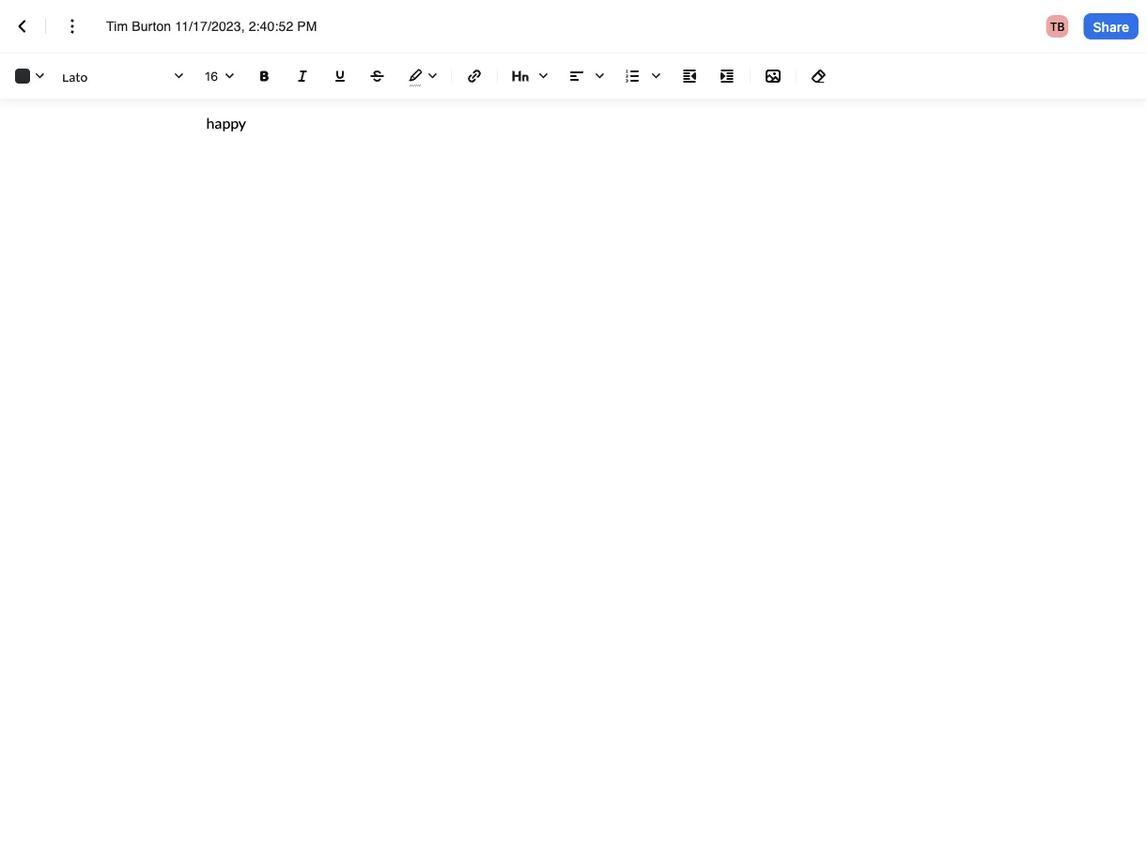 Task type: vqa. For each thing, say whether or not it's contained in the screenshot.
"Manage My Meeting tab control" TAB LIST
no



Task type: locate. For each thing, give the bounding box(es) containing it.
happy
[[206, 113, 246, 132]]

bold image
[[254, 65, 276, 87]]

None text field
[[106, 17, 342, 36], [205, 63, 237, 88], [106, 17, 342, 36], [205, 63, 237, 88]]

italic image
[[291, 65, 314, 87]]

clear style image
[[808, 65, 831, 87]]

strikethrough image
[[366, 65, 389, 87]]

more image
[[61, 15, 84, 38]]

insert image image
[[762, 65, 784, 87]]

tb
[[1050, 20, 1065, 33]]

tb button
[[1039, 11, 1076, 41]]



Task type: describe. For each thing, give the bounding box(es) containing it.
share button
[[1084, 13, 1139, 39]]

lato
[[62, 68, 88, 84]]

link image
[[463, 65, 486, 87]]

all notes image
[[11, 15, 34, 38]]

share
[[1093, 19, 1129, 34]]

open image
[[218, 65, 241, 88]]

increase indent image
[[716, 65, 738, 87]]

lato button
[[58, 63, 190, 89]]

underline image
[[329, 65, 351, 87]]

decrease indent image
[[678, 65, 701, 87]]



